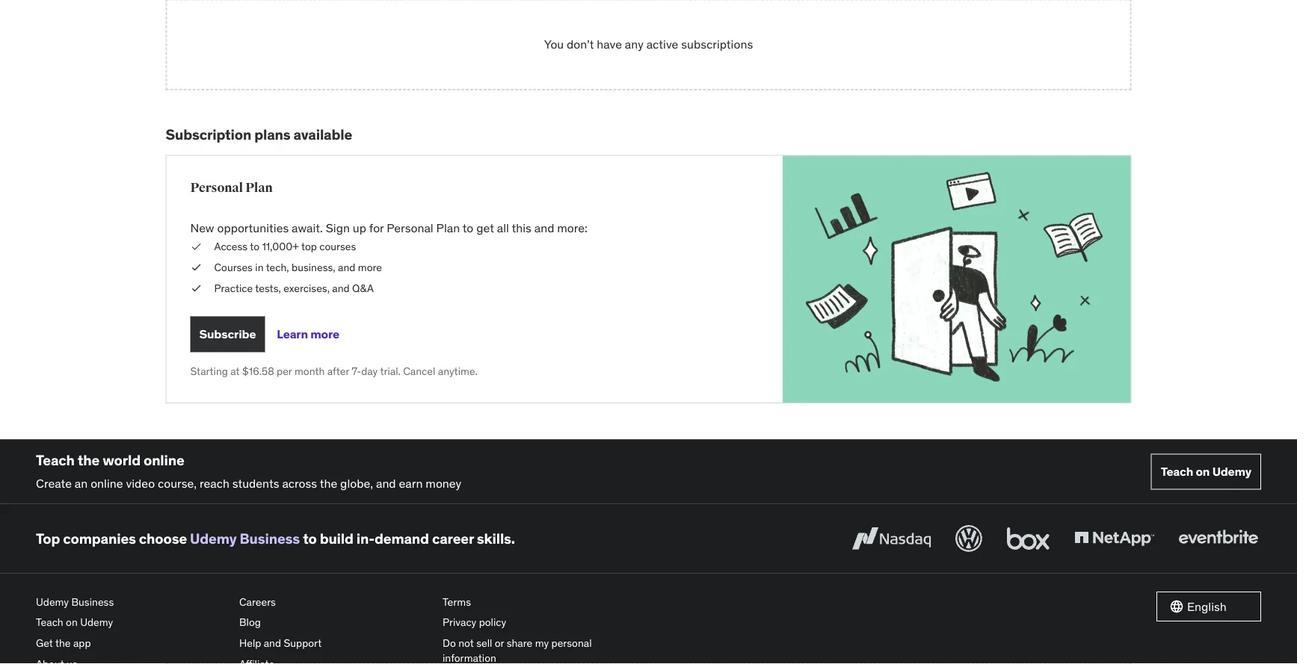 Task type: locate. For each thing, give the bounding box(es) containing it.
month
[[295, 365, 325, 378]]

more
[[358, 261, 382, 274], [310, 327, 339, 342]]

get
[[476, 220, 494, 236]]

tests,
[[255, 281, 281, 295]]

the up an
[[78, 452, 100, 470]]

courses in tech, business, and more
[[214, 261, 382, 274]]

the left globe,
[[320, 476, 337, 491]]

$16.58
[[242, 365, 274, 378]]

udemy up eventbrite image
[[1213, 464, 1252, 480]]

1 vertical spatial business
[[71, 596, 114, 609]]

subscribe button
[[190, 317, 265, 352]]

in
[[255, 261, 264, 274]]

anytime.
[[438, 365, 478, 378]]

0 vertical spatial more
[[358, 261, 382, 274]]

careers
[[239, 596, 276, 609]]

teach on udemy link up eventbrite image
[[1151, 454, 1261, 490]]

1 vertical spatial on
[[66, 616, 78, 630]]

business up app
[[71, 596, 114, 609]]

2 horizontal spatial to
[[463, 220, 474, 236]]

volkswagen image
[[953, 523, 986, 556]]

at
[[231, 365, 240, 378]]

students
[[232, 476, 279, 491]]

the inside udemy business teach on udemy get the app
[[55, 637, 71, 650]]

1 vertical spatial more
[[310, 327, 339, 342]]

1 vertical spatial plan
[[436, 220, 460, 236]]

starting
[[190, 365, 228, 378]]

0 vertical spatial xsmall image
[[190, 240, 202, 254]]

support
[[284, 637, 322, 650]]

and right this
[[534, 220, 554, 236]]

on inside udemy business teach on udemy get the app
[[66, 616, 78, 630]]

11,000+
[[262, 240, 299, 254]]

1 horizontal spatial more
[[358, 261, 382, 274]]

1 horizontal spatial on
[[1196, 464, 1210, 480]]

per
[[277, 365, 292, 378]]

and down courses
[[338, 261, 355, 274]]

and
[[534, 220, 554, 236], [338, 261, 355, 274], [332, 281, 350, 295], [376, 476, 396, 491], [264, 637, 281, 650]]

xsmall image left practice
[[190, 281, 202, 296]]

2 vertical spatial xsmall image
[[190, 281, 202, 296]]

1 vertical spatial udemy business link
[[36, 592, 227, 613]]

or
[[495, 637, 504, 650]]

online up course,
[[144, 452, 184, 470]]

1 vertical spatial teach on udemy link
[[36, 613, 227, 634]]

xsmall image left courses
[[190, 260, 202, 275]]

courses
[[320, 240, 356, 254]]

all
[[497, 220, 509, 236]]

1 horizontal spatial online
[[144, 452, 184, 470]]

teach for the
[[36, 452, 75, 470]]

terms link
[[443, 592, 634, 613]]

more:
[[557, 220, 588, 236]]

don't
[[567, 37, 594, 52]]

cancel
[[403, 365, 435, 378]]

help
[[239, 637, 261, 650]]

more up q&a
[[358, 261, 382, 274]]

netapp image
[[1072, 523, 1158, 556]]

1 xsmall image from the top
[[190, 240, 202, 254]]

0 vertical spatial to
[[463, 220, 474, 236]]

and left 'earn'
[[376, 476, 396, 491]]

to left get
[[463, 220, 474, 236]]

personal plan
[[190, 180, 273, 196]]

3 xsmall image from the top
[[190, 281, 202, 296]]

0 horizontal spatial business
[[71, 596, 114, 609]]

after
[[327, 365, 349, 378]]

globe,
[[340, 476, 373, 491]]

0 horizontal spatial plan
[[245, 180, 273, 196]]

access to 11,000+ top courses
[[214, 240, 356, 254]]

udemy business link down students
[[190, 530, 300, 548]]

0 vertical spatial business
[[240, 530, 300, 548]]

1 vertical spatial xsmall image
[[190, 260, 202, 275]]

udemy
[[1213, 464, 1252, 480], [190, 530, 237, 548], [36, 596, 69, 609], [80, 616, 113, 630]]

do
[[443, 637, 456, 650]]

on up app
[[66, 616, 78, 630]]

udemy business link
[[190, 530, 300, 548], [36, 592, 227, 613]]

my
[[535, 637, 549, 650]]

plan up opportunities
[[245, 180, 273, 196]]

0 vertical spatial teach on udemy link
[[1151, 454, 1261, 490]]

udemy business teach on udemy get the app
[[36, 596, 114, 650]]

to
[[463, 220, 474, 236], [250, 240, 259, 254], [303, 530, 317, 548]]

sign
[[326, 220, 350, 236]]

0 horizontal spatial to
[[250, 240, 259, 254]]

video
[[126, 476, 155, 491]]

online right an
[[91, 476, 123, 491]]

1 vertical spatial personal
[[387, 220, 433, 236]]

more right learn
[[310, 327, 339, 342]]

terms privacy policy do not sell or share my personal information
[[443, 596, 592, 665]]

skills.
[[477, 530, 515, 548]]

2 vertical spatial the
[[55, 637, 71, 650]]

teach inside teach the world online create an online video course, reach students across the globe, and earn money
[[36, 452, 75, 470]]

teach on udemy link up app
[[36, 613, 227, 634]]

courses
[[214, 261, 253, 274]]

teach for on
[[1161, 464, 1193, 480]]

teach on udemy link
[[1151, 454, 1261, 490], [36, 613, 227, 634]]

create
[[36, 476, 72, 491]]

on up eventbrite image
[[1196, 464, 1210, 480]]

any
[[625, 37, 644, 52]]

to down opportunities
[[250, 240, 259, 254]]

personal right for
[[387, 220, 433, 236]]

english button
[[1157, 592, 1261, 622]]

0 horizontal spatial the
[[55, 637, 71, 650]]

teach
[[36, 452, 75, 470], [1161, 464, 1193, 480], [36, 616, 63, 630]]

xsmall image down new
[[190, 240, 202, 254]]

xsmall image
[[190, 240, 202, 254], [190, 260, 202, 275], [190, 281, 202, 296]]

business,
[[292, 261, 335, 274]]

access
[[214, 240, 248, 254]]

the right get
[[55, 637, 71, 650]]

0 vertical spatial udemy business link
[[190, 530, 300, 548]]

have
[[597, 37, 622, 52]]

box image
[[1003, 523, 1054, 556]]

2 vertical spatial to
[[303, 530, 317, 548]]

teach inside udemy business teach on udemy get the app
[[36, 616, 63, 630]]

0 horizontal spatial personal
[[190, 180, 243, 196]]

for
[[369, 220, 384, 236]]

to left build
[[303, 530, 317, 548]]

2 xsmall image from the top
[[190, 260, 202, 275]]

sell
[[476, 637, 492, 650]]

1 vertical spatial online
[[91, 476, 123, 491]]

and inside teach the world online create an online video course, reach students across the globe, and earn money
[[376, 476, 396, 491]]

0 horizontal spatial on
[[66, 616, 78, 630]]

policy
[[479, 616, 506, 630]]

1 horizontal spatial business
[[240, 530, 300, 548]]

and right help
[[264, 637, 281, 650]]

0 vertical spatial plan
[[245, 180, 273, 196]]

reach
[[200, 476, 229, 491]]

careers link
[[239, 592, 431, 613]]

plan left get
[[436, 220, 460, 236]]

new
[[190, 220, 214, 236]]

personal up new
[[190, 180, 243, 196]]

career
[[432, 530, 474, 548]]

business
[[240, 530, 300, 548], [71, 596, 114, 609]]

1 vertical spatial to
[[250, 240, 259, 254]]

top
[[36, 530, 60, 548]]

business inside udemy business teach on udemy get the app
[[71, 596, 114, 609]]

1 horizontal spatial the
[[78, 452, 100, 470]]

privacy policy link
[[443, 613, 634, 634]]

udemy business link up get the app link
[[36, 592, 227, 613]]

1 vertical spatial the
[[320, 476, 337, 491]]

practice tests, exercises, and q&a
[[214, 281, 374, 295]]

the
[[78, 452, 100, 470], [320, 476, 337, 491], [55, 637, 71, 650]]

share
[[507, 637, 533, 650]]

business down students
[[240, 530, 300, 548]]

personal
[[190, 180, 243, 196], [387, 220, 433, 236]]

personal
[[551, 637, 592, 650]]



Task type: vqa. For each thing, say whether or not it's contained in the screenshot.
the right TEACH ON UDEMY link
yes



Task type: describe. For each thing, give the bounding box(es) containing it.
top
[[301, 240, 317, 254]]

available
[[294, 125, 352, 143]]

do not sell or share my personal information button
[[443, 634, 634, 665]]

plans
[[254, 125, 291, 143]]

companies
[[63, 530, 136, 548]]

build
[[320, 530, 354, 548]]

0 horizontal spatial more
[[310, 327, 339, 342]]

not
[[458, 637, 474, 650]]

2 horizontal spatial the
[[320, 476, 337, 491]]

xsmall image for courses
[[190, 260, 202, 275]]

an
[[75, 476, 88, 491]]

trial.
[[380, 365, 401, 378]]

world
[[103, 452, 141, 470]]

get the app link
[[36, 634, 227, 654]]

q&a
[[352, 281, 374, 295]]

top companies choose udemy business to build in-demand career skills.
[[36, 530, 515, 548]]

demand
[[375, 530, 429, 548]]

you
[[544, 37, 564, 52]]

information
[[443, 652, 496, 665]]

learn
[[277, 327, 308, 342]]

you don't have any active subscriptions
[[544, 37, 753, 52]]

up
[[353, 220, 366, 236]]

careers blog help and support
[[239, 596, 322, 650]]

udemy up app
[[80, 616, 113, 630]]

teach on udemy
[[1161, 464, 1252, 480]]

0 horizontal spatial teach on udemy link
[[36, 613, 227, 634]]

across
[[282, 476, 317, 491]]

0 horizontal spatial online
[[91, 476, 123, 491]]

english
[[1187, 599, 1227, 615]]

nasdaq image
[[849, 523, 935, 556]]

tech,
[[266, 261, 289, 274]]

xsmall image for access
[[190, 240, 202, 254]]

subscriptions
[[681, 37, 753, 52]]

1 horizontal spatial personal
[[387, 220, 433, 236]]

udemy right choose
[[190, 530, 237, 548]]

learn more link
[[277, 317, 339, 352]]

and left q&a
[[332, 281, 350, 295]]

1 horizontal spatial to
[[303, 530, 317, 548]]

subscription
[[166, 125, 251, 143]]

earn
[[399, 476, 423, 491]]

opportunities
[[217, 220, 289, 236]]

1 horizontal spatial teach on udemy link
[[1151, 454, 1261, 490]]

exercises,
[[284, 281, 330, 295]]

7-
[[352, 365, 361, 378]]

blog link
[[239, 613, 431, 634]]

blog
[[239, 616, 261, 630]]

0 vertical spatial online
[[144, 452, 184, 470]]

small image
[[1169, 600, 1184, 615]]

starting at $16.58 per month after 7-day trial. cancel anytime.
[[190, 365, 478, 378]]

course,
[[158, 476, 197, 491]]

get
[[36, 637, 53, 650]]

xsmall image for practice
[[190, 281, 202, 296]]

0 vertical spatial the
[[78, 452, 100, 470]]

in-
[[357, 530, 375, 548]]

udemy up get
[[36, 596, 69, 609]]

day
[[361, 365, 378, 378]]

practice
[[214, 281, 253, 295]]

this
[[512, 220, 532, 236]]

app
[[73, 637, 91, 650]]

eventbrite image
[[1175, 523, 1261, 556]]

terms
[[443, 596, 471, 609]]

subscribe
[[199, 327, 256, 342]]

money
[[426, 476, 461, 491]]

active
[[647, 37, 678, 52]]

0 vertical spatial personal
[[190, 180, 243, 196]]

subscription plans available
[[166, 125, 352, 143]]

1 horizontal spatial plan
[[436, 220, 460, 236]]

help and support link
[[239, 634, 431, 654]]

and inside careers blog help and support
[[264, 637, 281, 650]]

learn more
[[277, 327, 339, 342]]

new opportunities await. sign up for personal plan to get all this and more:
[[190, 220, 588, 236]]

choose
[[139, 530, 187, 548]]

0 vertical spatial on
[[1196, 464, 1210, 480]]

await.
[[292, 220, 323, 236]]

privacy
[[443, 616, 477, 630]]



